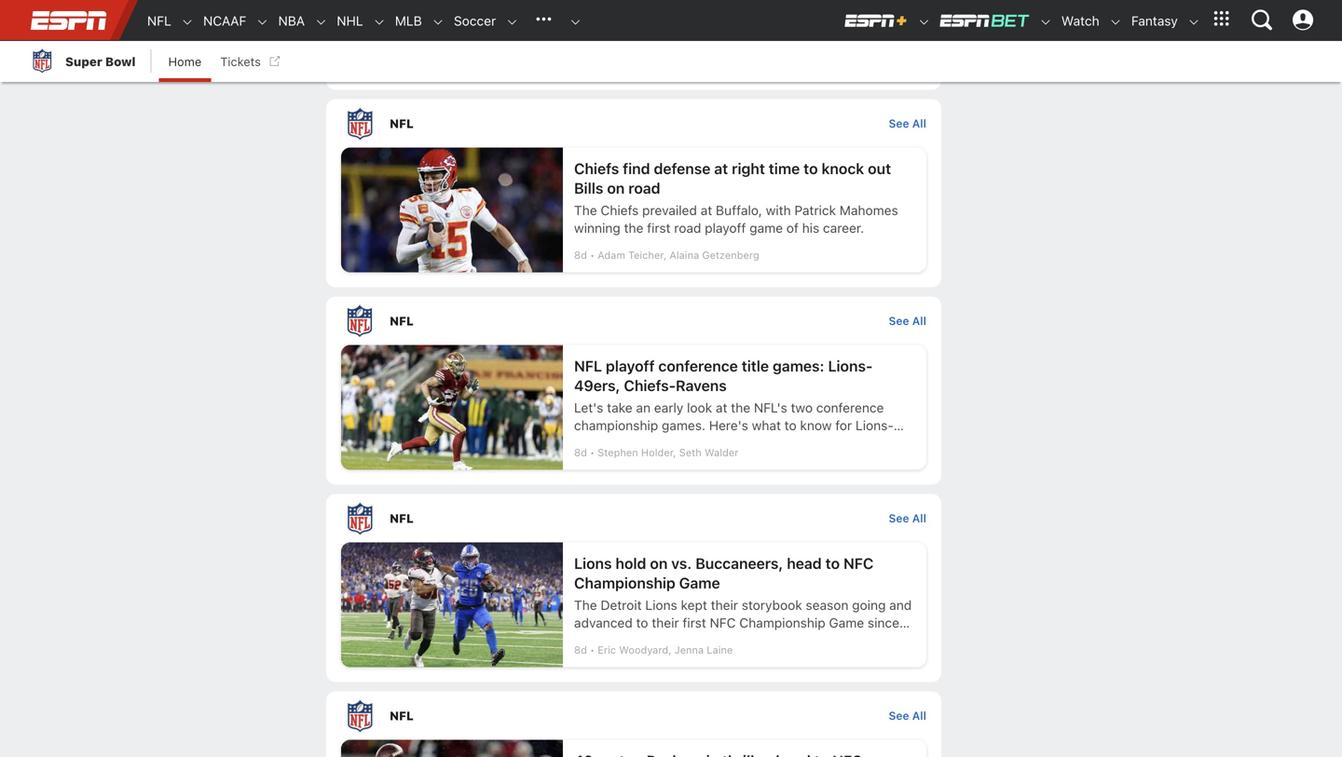 Task type: vqa. For each thing, say whether or not it's contained in the screenshot.
rightmost a
yes



Task type: locate. For each thing, give the bounding box(es) containing it.
eric
[[598, 644, 616, 657]]

nba
[[278, 13, 305, 28]]

eric woodyard, jenna laine
[[598, 644, 733, 657]]

a inside lions hold on vs. buccaneers, head to nfc championship game the detroit lions kept their storybook season going and advanced to their first nfc championship game since 1991 with a 31-23 divisional-round victory over the tampa bay buccaneers.
[[635, 633, 642, 649]]

the up advanced
[[574, 598, 597, 613]]

will
[[795, 5, 816, 20]]

0 horizontal spatial ravens
[[676, 377, 727, 395]]

nfl link up hold
[[326, 494, 889, 543]]

1 horizontal spatial game
[[829, 615, 864, 631]]

tampa
[[574, 651, 614, 666]]

1 vertical spatial the
[[574, 598, 597, 613]]

0 vertical spatial their
[[711, 598, 738, 613]]

game
[[679, 574, 720, 592], [829, 615, 864, 631]]

0 vertical spatial and
[[613, 436, 635, 451]]

chiefs- down games.
[[639, 436, 683, 451]]

see all for chiefs find defense at right time to knock out bills on road
[[889, 117, 927, 130]]

with inside lions hold on vs. buccaneers, head to nfc championship game the detroit lions kept their storybook season going and advanced to their first nfc championship game since 1991 with a 31-23 divisional-round victory over the tampa bay buccaneers.
[[606, 633, 631, 649]]

49ers,
[[574, 377, 620, 395]]

bills
[[574, 179, 604, 197]]

0 vertical spatial playoff
[[705, 220, 746, 236]]

nfl's
[[754, 400, 787, 416]]

let's
[[574, 400, 604, 416]]

championship
[[574, 574, 676, 592], [740, 615, 826, 631]]

1 vertical spatial with
[[606, 633, 631, 649]]

nfc up the divisional-
[[710, 615, 736, 631]]

2 see all link from the top
[[889, 314, 927, 327]]

bay
[[618, 651, 640, 666]]

to inside nfl playoff conference title games: lions- 49ers, chiefs-ravens let's take an early look at the nfl's two conference championship games. here's what to know for lions- 49ers and chiefs-ravens.
[[785, 418, 797, 433]]

the inside chiefs find defense at right time to knock out bills on road the chiefs prevailed at buffalo, with patrick mahomes winning the first road playoff game of his career.
[[624, 220, 644, 236]]

to right head
[[826, 555, 840, 573]]

4 see all from the top
[[889, 710, 927, 723]]

1 vertical spatial ravens
[[676, 377, 727, 395]]

see for nfl playoff conference title games: lions- 49ers, chiefs-ravens
[[889, 314, 909, 327]]

on inside chiefs find defense at right time to knock out bills on road the chiefs prevailed at buffalo, with patrick mahomes winning the first road playoff game of his career.
[[607, 179, 625, 197]]

1 vertical spatial lions-
[[856, 418, 894, 433]]

ravens up the have
[[843, 5, 886, 20]]

0 horizontal spatial their
[[652, 615, 679, 631]]

nfl link up "find"
[[326, 99, 889, 148]]

lions left kept
[[645, 598, 678, 613]]

0 vertical spatial nfc
[[844, 555, 874, 573]]

1 all from the top
[[912, 117, 927, 130]]

2 see all from the top
[[889, 314, 927, 327]]

0 vertical spatial 8d
[[574, 249, 587, 261]]

0 vertical spatial road
[[629, 179, 661, 197]]

the up winning at the top left
[[574, 203, 597, 218]]

nfl for see all link for chiefs find defense at right time to knock out bills on road
[[390, 116, 414, 130]]

to right "time"
[[804, 160, 818, 177]]

first for detroit
[[683, 615, 706, 631]]

defense
[[654, 160, 711, 177]]

career.
[[823, 220, 864, 236]]

first inside lions hold on vs. buccaneers, head to nfc championship game the detroit lions kept their storybook season going and advanced to their first nfc championship game since 1991 with a 31-23 divisional-round victory over the tampa bay buccaneers.
[[683, 615, 706, 631]]

nfl playoff conference title games: lions- 49ers, chiefs-ravens let's take an early look at the nfl's two conference championship games. here's what to know for lions- 49ers and chiefs-ravens.
[[574, 357, 894, 451]]

a down "can"
[[574, 23, 581, 38]]

lions up coordinator
[[624, 5, 657, 20]]

their right kept
[[711, 598, 738, 613]]

0 vertical spatial the
[[574, 203, 597, 218]]

1 vertical spatial lions
[[574, 555, 612, 573]]

road down "find"
[[629, 179, 661, 197]]

1 8d from the top
[[574, 249, 587, 261]]

2 vertical spatial at
[[716, 400, 728, 416]]

knock
[[822, 160, 864, 177]]

all
[[912, 117, 927, 130], [912, 314, 927, 327], [912, 512, 927, 525], [912, 710, 927, 723]]

out
[[868, 160, 891, 177]]

see all link
[[889, 117, 927, 130], [889, 314, 927, 327], [889, 512, 927, 525], [889, 710, 927, 723]]

season
[[806, 598, 849, 613]]

super
[[65, 55, 102, 69]]

lions- right games:
[[828, 357, 873, 375]]

1 horizontal spatial first
[[683, 615, 706, 631]]

kept
[[681, 598, 707, 613]]

the
[[602, 5, 621, 20], [726, 5, 746, 20], [820, 5, 839, 20], [624, 220, 644, 236], [731, 400, 751, 416], [860, 633, 879, 649]]

nfl link down tampa
[[326, 692, 889, 740]]

0 vertical spatial lions
[[624, 5, 657, 20]]

on left vs.
[[650, 555, 668, 573]]

1 the from the top
[[574, 203, 597, 218]]

on right the 'bills'
[[607, 179, 625, 197]]

stephen
[[598, 447, 638, 459]]

0 horizontal spatial championship
[[574, 574, 676, 592]]

0 horizontal spatial nfc
[[710, 615, 736, 631]]

0 horizontal spatial conference
[[659, 357, 738, 375]]

4 all from the top
[[912, 710, 927, 723]]

nfl link up 49ers,
[[326, 297, 889, 345]]

championship down storybook
[[740, 615, 826, 631]]

of
[[787, 220, 799, 236]]

soccer
[[454, 13, 496, 28]]

1 horizontal spatial on
[[650, 555, 668, 573]]

conference
[[659, 357, 738, 375], [816, 400, 884, 416]]

prevailed
[[642, 203, 697, 218]]

games:
[[773, 357, 825, 375]]

the inside lions hold on vs. buccaneers, head to nfc championship game the detroit lions kept their storybook season going and advanced to their first nfc championship game since 1991 with a 31-23 divisional-round victory over the tampa bay buccaneers.
[[574, 598, 597, 613]]

0 horizontal spatial first
[[647, 220, 671, 236]]

buccaneers,
[[696, 555, 783, 573]]

really
[[660, 5, 692, 20]]

all for nfl playoff conference title games: lions- 49ers, chiefs-ravens
[[912, 314, 927, 327]]

road
[[629, 179, 661, 197], [674, 220, 701, 236]]

1 horizontal spatial with
[[766, 203, 791, 218]]

nfl for first see all link from the bottom of the page
[[390, 709, 414, 723]]

1 see all from the top
[[889, 117, 927, 130]]

1 vertical spatial on
[[650, 555, 668, 573]]

chiefs up the 'bills'
[[574, 160, 619, 177]]

8d left adam
[[574, 249, 587, 261]]

0 horizontal spatial game
[[679, 574, 720, 592]]

0 vertical spatial at
[[714, 160, 728, 177]]

walder
[[705, 447, 739, 459]]

8d left stephen
[[574, 447, 587, 459]]

1 vertical spatial 8d
[[574, 447, 587, 459]]

with up bay
[[606, 633, 631, 649]]

conference up for at the right bottom of page
[[816, 400, 884, 416]]

0 vertical spatial championship
[[574, 574, 676, 592]]

home
[[168, 55, 202, 69]]

ravens up look
[[676, 377, 727, 395]]

at left right
[[714, 160, 728, 177]]

nfl for lions hold on vs. buccaneers, head to nfc championship game see all link
[[390, 512, 414, 526]]

watch link
[[1052, 1, 1100, 41]]

chiefs up winning at the top left
[[601, 203, 639, 218]]

first inside chiefs find defense at right time to knock out bills on road the chiefs prevailed at buffalo, with patrick mahomes winning the first road playoff game of his career.
[[647, 220, 671, 236]]

2 vertical spatial lions
[[645, 598, 678, 613]]

see all
[[889, 117, 927, 130], [889, 314, 927, 327], [889, 512, 927, 525], [889, 710, 927, 723]]

2 vertical spatial 8d
[[574, 644, 587, 657]]

1 vertical spatial first
[[683, 615, 706, 631]]

2 the from the top
[[574, 598, 597, 613]]

8d
[[574, 249, 587, 261], [574, 447, 587, 459], [574, 644, 587, 657]]

ravens
[[843, 5, 886, 20], [676, 377, 727, 395]]

the right 'will'
[[820, 5, 839, 20]]

see all for nfl playoff conference title games: lions- 49ers, chiefs-ravens
[[889, 314, 927, 327]]

first
[[647, 220, 671, 236], [683, 615, 706, 631]]

lions- right for at the right bottom of page
[[856, 418, 894, 433]]

playoff up 49ers,
[[606, 357, 655, 375]]

2 8d from the top
[[574, 447, 587, 459]]

0 horizontal spatial road
[[629, 179, 661, 197]]

can the lions really beat the 49ers? will the ravens lose a coordinator this offseason? which young qbs have big things ahead?
[[574, 5, 915, 56]]

know
[[800, 418, 832, 433]]

game up over
[[829, 615, 864, 631]]

a inside can the lions really beat the 49ers? will the ravens lose a coordinator this offseason? which young qbs have big things ahead?
[[574, 23, 581, 38]]

the up here's
[[731, 400, 751, 416]]

0 horizontal spatial playoff
[[606, 357, 655, 375]]

1 vertical spatial playoff
[[606, 357, 655, 375]]

with
[[766, 203, 791, 218], [606, 633, 631, 649]]

nfl link
[[138, 1, 171, 41], [326, 99, 889, 148], [326, 297, 889, 345], [326, 494, 889, 543], [326, 692, 889, 740]]

1 horizontal spatial a
[[635, 633, 642, 649]]

their up 23
[[652, 615, 679, 631]]

8d left eric
[[574, 644, 587, 657]]

road down prevailed in the top of the page
[[674, 220, 701, 236]]

to up 31-
[[636, 615, 648, 631]]

1 horizontal spatial their
[[711, 598, 738, 613]]

the up coordinator
[[602, 5, 621, 20]]

see all link for chiefs find defense at right time to knock out bills on road
[[889, 117, 927, 130]]

a left 31-
[[635, 633, 642, 649]]

0 vertical spatial chiefs-
[[624, 377, 676, 395]]

first down kept
[[683, 615, 706, 631]]

lose
[[890, 5, 915, 20]]

chiefs-
[[624, 377, 676, 395], [639, 436, 683, 451]]

adam teicher, alaina getzenberg
[[598, 249, 759, 261]]

at left buffalo,
[[701, 203, 712, 218]]

a
[[574, 23, 581, 38], [635, 633, 642, 649]]

hold
[[616, 555, 646, 573]]

1 vertical spatial nfc
[[710, 615, 736, 631]]

0 vertical spatial first
[[647, 220, 671, 236]]

1 horizontal spatial playoff
[[705, 220, 746, 236]]

nfc up going
[[844, 555, 874, 573]]

3 all from the top
[[912, 512, 927, 525]]

on
[[607, 179, 625, 197], [650, 555, 668, 573]]

0 horizontal spatial on
[[607, 179, 625, 197]]

the down since
[[860, 633, 879, 649]]

take
[[607, 400, 633, 416]]

0 horizontal spatial and
[[613, 436, 635, 451]]

1 vertical spatial and
[[890, 598, 912, 613]]

game up kept
[[679, 574, 720, 592]]

1 see all link from the top
[[889, 117, 927, 130]]

at up here's
[[716, 400, 728, 416]]

game
[[750, 220, 783, 236]]

advanced
[[574, 615, 633, 631]]

0 vertical spatial with
[[766, 203, 791, 218]]

1 vertical spatial game
[[829, 615, 864, 631]]

championship down hold
[[574, 574, 676, 592]]

1 see from the top
[[889, 117, 909, 130]]

over
[[830, 633, 856, 649]]

lions
[[624, 5, 657, 20], [574, 555, 612, 573], [645, 598, 678, 613]]

to down two
[[785, 418, 797, 433]]

0 horizontal spatial with
[[606, 633, 631, 649]]

0 vertical spatial on
[[607, 179, 625, 197]]

chiefs- up an
[[624, 377, 676, 395]]

0 vertical spatial chiefs
[[574, 160, 619, 177]]

31-
[[645, 633, 665, 649]]

early
[[654, 400, 684, 416]]

1 vertical spatial their
[[652, 615, 679, 631]]

nhl link
[[327, 1, 363, 41]]

conference up look
[[659, 357, 738, 375]]

0 horizontal spatial a
[[574, 23, 581, 38]]

2 all from the top
[[912, 314, 927, 327]]

8d for the
[[574, 644, 587, 657]]

which
[[752, 23, 790, 38]]

time
[[769, 160, 800, 177]]

nfl link for lions
[[326, 494, 889, 543]]

lions-
[[828, 357, 873, 375], [856, 418, 894, 433]]

1 horizontal spatial and
[[890, 598, 912, 613]]

2 see from the top
[[889, 314, 909, 327]]

1 horizontal spatial nfc
[[844, 555, 874, 573]]

1 horizontal spatial road
[[674, 220, 701, 236]]

his
[[802, 220, 820, 236]]

3 see all from the top
[[889, 512, 927, 525]]

the inside lions hold on vs. buccaneers, head to nfc championship game the detroit lions kept their storybook season going and advanced to their first nfc championship game since 1991 with a 31-23 divisional-round victory over the tampa bay buccaneers.
[[860, 633, 879, 649]]

adam
[[598, 249, 625, 261]]

0 vertical spatial a
[[574, 23, 581, 38]]

3 see all link from the top
[[889, 512, 927, 525]]

first down prevailed in the top of the page
[[647, 220, 671, 236]]

lions inside can the lions really beat the 49ers? will the ravens lose a coordinator this offseason? which young qbs have big things ahead?
[[624, 5, 657, 20]]

the
[[574, 203, 597, 218], [574, 598, 597, 613]]

see
[[889, 117, 909, 130], [889, 314, 909, 327], [889, 512, 909, 525], [889, 710, 909, 723]]

0 vertical spatial ravens
[[843, 5, 886, 20]]

1 vertical spatial conference
[[816, 400, 884, 416]]

4 see all link from the top
[[889, 710, 927, 723]]

1 horizontal spatial ravens
[[843, 5, 886, 20]]

playoff down buffalo,
[[705, 220, 746, 236]]

and down the championship
[[613, 436, 635, 451]]

8d for on
[[574, 249, 587, 261]]

with inside chiefs find defense at right time to knock out bills on road the chiefs prevailed at buffalo, with patrick mahomes winning the first road playoff game of his career.
[[766, 203, 791, 218]]

the up teicher,
[[624, 220, 644, 236]]

all for chiefs find defense at right time to knock out bills on road
[[912, 117, 927, 130]]

playoff
[[705, 220, 746, 236], [606, 357, 655, 375]]

3 8d from the top
[[574, 644, 587, 657]]

and up since
[[890, 598, 912, 613]]

tickets link
[[211, 41, 284, 82]]

lions left hold
[[574, 555, 612, 573]]

1 vertical spatial championship
[[740, 615, 826, 631]]

for
[[836, 418, 852, 433]]

young
[[794, 23, 831, 38]]

with up game
[[766, 203, 791, 218]]

nfl link for nfl
[[326, 297, 889, 345]]

all for lions hold on vs. buccaneers, head to nfc championship game
[[912, 512, 927, 525]]

1 vertical spatial a
[[635, 633, 642, 649]]

since
[[868, 615, 900, 631]]

teicher,
[[628, 249, 667, 261]]

3 see from the top
[[889, 512, 909, 525]]



Task type: describe. For each thing, give the bounding box(es) containing it.
bowl
[[105, 55, 136, 69]]

right
[[732, 160, 765, 177]]

8d for take
[[574, 447, 587, 459]]

victory
[[785, 633, 826, 649]]

nba link
[[269, 1, 305, 41]]

fantasy link
[[1122, 1, 1178, 41]]

fantasy
[[1132, 13, 1178, 28]]

nfl for see all link associated with nfl playoff conference title games: lions- 49ers, chiefs-ravens
[[390, 314, 414, 328]]

find
[[623, 160, 650, 177]]

games.
[[662, 418, 706, 433]]

playoff inside chiefs find defense at right time to knock out bills on road the chiefs prevailed at buffalo, with patrick mahomes winning the first road playoff game of his career.
[[705, 220, 746, 236]]

ahead?
[[615, 40, 658, 56]]

beat
[[696, 5, 723, 20]]

the right beat
[[726, 5, 746, 20]]

getzenberg
[[702, 249, 759, 261]]

super bowl
[[65, 55, 136, 69]]

here's
[[709, 418, 748, 433]]

see all link for lions hold on vs. buccaneers, head to nfc championship game
[[889, 512, 927, 525]]

vs.
[[671, 555, 692, 573]]

49ers
[[574, 436, 609, 451]]

ravens inside nfl playoff conference title games: lions- 49ers, chiefs-ravens let's take an early look at the nfl's two conference championship games. here's what to know for lions- 49ers and chiefs-ravens.
[[676, 377, 727, 395]]

coordinator
[[585, 23, 654, 38]]

home link
[[159, 41, 211, 82]]

see all link for nfl playoff conference title games: lions- 49ers, chiefs-ravens
[[889, 314, 927, 327]]

4 see from the top
[[889, 710, 909, 723]]

1991
[[574, 633, 602, 649]]

super bowl image
[[28, 47, 56, 75]]

0 vertical spatial game
[[679, 574, 720, 592]]

nfl link up home
[[138, 1, 171, 41]]

this
[[658, 23, 680, 38]]

head
[[787, 555, 822, 573]]

chiefs find defense at right time to knock out bills on road the chiefs prevailed at buffalo, with patrick mahomes winning the first road playoff game of his career.
[[574, 160, 898, 236]]

on inside lions hold on vs. buccaneers, head to nfc championship game the detroit lions kept their storybook season going and advanced to their first nfc championship game since 1991 with a 31-23 divisional-round victory over the tampa bay buccaneers.
[[650, 555, 668, 573]]

0 vertical spatial lions-
[[828, 357, 873, 375]]

0 vertical spatial conference
[[659, 357, 738, 375]]

have
[[863, 23, 891, 38]]

seth
[[679, 447, 702, 459]]

super bowl link
[[28, 41, 136, 82]]

watch
[[1062, 13, 1100, 28]]

see all for lions hold on vs. buccaneers, head to nfc championship game
[[889, 512, 927, 525]]

what
[[752, 418, 781, 433]]

can the lions really beat the 49ers? will the ravens lose a coordinator this offseason? which young qbs have big things ahead? link
[[341, 0, 927, 75]]

lions hold on vs. buccaneers, head to nfc championship game the detroit lions kept their storybook season going and advanced to their first nfc championship game since 1991 with a 31-23 divisional-round victory over the tampa bay buccaneers.
[[574, 555, 912, 666]]

patrick
[[795, 203, 836, 218]]

1 vertical spatial chiefs-
[[639, 436, 683, 451]]

offseason?
[[683, 23, 749, 38]]

tickets
[[220, 55, 261, 69]]

see for chiefs find defense at right time to knock out bills on road
[[889, 117, 909, 130]]

storybook
[[742, 598, 802, 613]]

49ers?
[[749, 5, 791, 20]]

an
[[636, 400, 651, 416]]

holder,
[[641, 447, 676, 459]]

1 vertical spatial chiefs
[[601, 203, 639, 218]]

ravens inside can the lions really beat the 49ers? will the ravens lose a coordinator this offseason? which young qbs have big things ahead?
[[843, 5, 886, 20]]

first for road
[[647, 220, 671, 236]]

qbs
[[834, 23, 859, 38]]

ncaaf link
[[194, 1, 246, 41]]

and inside nfl playoff conference title games: lions- 49ers, chiefs-ravens let's take an early look at the nfl's two conference championship games. here's what to know for lions- 49ers and chiefs-ravens.
[[613, 436, 635, 451]]

two
[[791, 400, 813, 416]]

round
[[747, 633, 782, 649]]

nhl
[[337, 13, 363, 28]]

jenna
[[675, 644, 704, 657]]

and inside lions hold on vs. buccaneers, head to nfc championship game the detroit lions kept their storybook season going and advanced to their first nfc championship game since 1991 with a 31-23 divisional-round victory over the tampa bay buccaneers.
[[890, 598, 912, 613]]

big
[[895, 23, 914, 38]]

1 vertical spatial road
[[674, 220, 701, 236]]

alaina
[[670, 249, 699, 261]]

1 horizontal spatial championship
[[740, 615, 826, 631]]

title
[[742, 357, 769, 375]]

nfl inside nfl playoff conference title games: lions- 49ers, chiefs-ravens let's take an early look at the nfl's two conference championship games. here's what to know for lions- 49ers and chiefs-ravens.
[[574, 357, 602, 375]]

to inside chiefs find defense at right time to knock out bills on road the chiefs prevailed at buffalo, with patrick mahomes winning the first road playoff game of his career.
[[804, 160, 818, 177]]

laine
[[707, 644, 733, 657]]

23
[[665, 633, 681, 649]]

at inside nfl playoff conference title games: lions- 49ers, chiefs-ravens let's take an early look at the nfl's two conference championship games. here's what to know for lions- 49ers and chiefs-ravens.
[[716, 400, 728, 416]]

mlb link
[[386, 1, 422, 41]]

look
[[687, 400, 712, 416]]

1 vertical spatial at
[[701, 203, 712, 218]]

buccaneers.
[[643, 651, 718, 666]]

divisional-
[[685, 633, 747, 649]]

woodyard,
[[619, 644, 672, 657]]

mlb
[[395, 13, 422, 28]]

the inside nfl playoff conference title games: lions- 49ers, chiefs-ravens let's take an early look at the nfl's two conference championship games. here's what to know for lions- 49ers and chiefs-ravens.
[[731, 400, 751, 416]]

playoff inside nfl playoff conference title games: lions- 49ers, chiefs-ravens let's take an early look at the nfl's two conference championship games. here's what to know for lions- 49ers and chiefs-ravens.
[[606, 357, 655, 375]]

detroit
[[601, 598, 642, 613]]

1 horizontal spatial conference
[[816, 400, 884, 416]]

nfl link for chiefs
[[326, 99, 889, 148]]

can
[[574, 5, 598, 20]]

stephen holder, seth walder
[[598, 447, 739, 459]]

things
[[574, 40, 611, 56]]

soccer link
[[445, 1, 496, 41]]

winning
[[574, 220, 621, 236]]

ravens.
[[683, 436, 730, 451]]

see for lions hold on vs. buccaneers, head to nfc championship game
[[889, 512, 909, 525]]

mahomes
[[840, 203, 898, 218]]

the inside chiefs find defense at right time to knock out bills on road the chiefs prevailed at buffalo, with patrick mahomes winning the first road playoff game of his career.
[[574, 203, 597, 218]]



